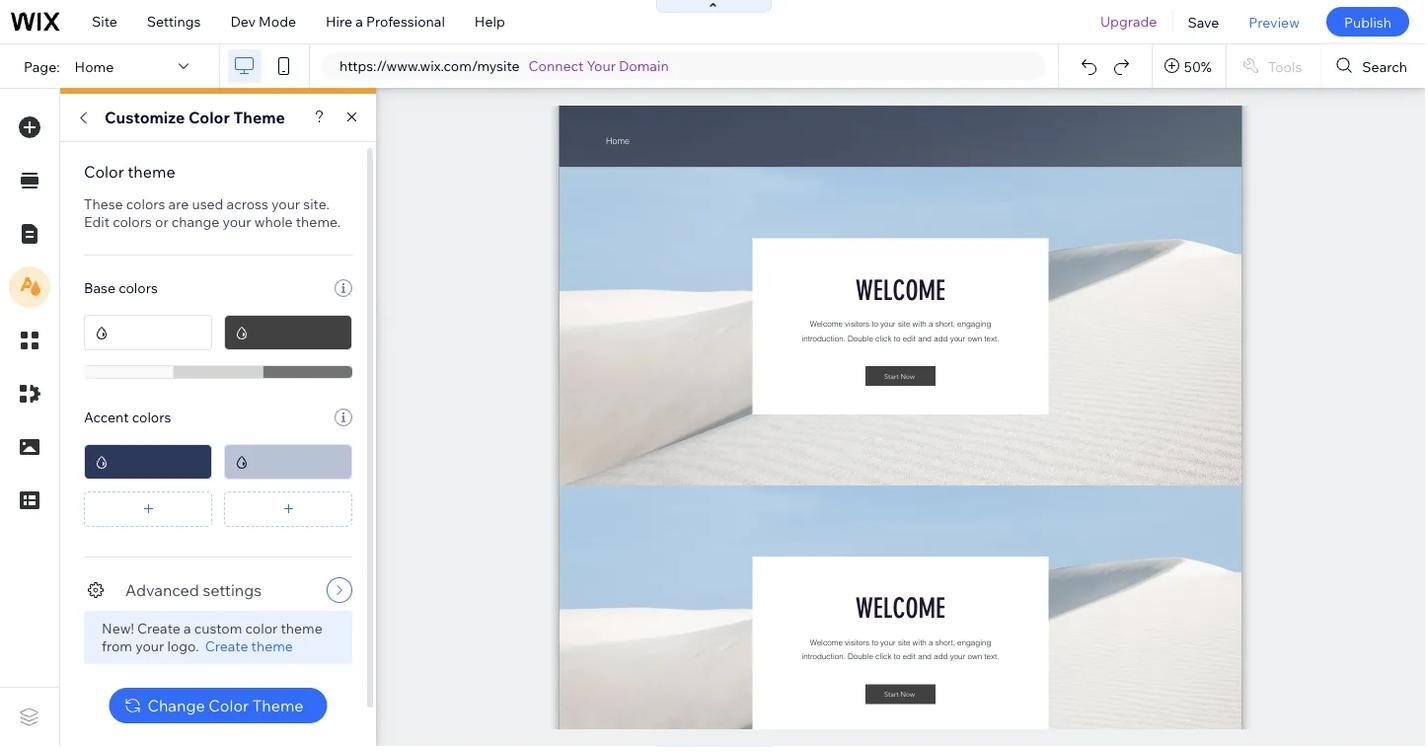 Task type: locate. For each thing, give the bounding box(es) containing it.
1 horizontal spatial create
[[205, 638, 248, 655]]

1 vertical spatial create
[[205, 638, 248, 655]]

theme for create theme
[[251, 638, 293, 655]]

custom
[[194, 620, 242, 637]]

a up logo.
[[184, 620, 191, 637]]

1 vertical spatial a
[[184, 620, 191, 637]]

your up whole
[[271, 195, 300, 213]]

save button
[[1173, 0, 1234, 43]]

create inside new! create a custom color theme from your logo.
[[137, 620, 180, 637]]

1 horizontal spatial a
[[356, 13, 363, 30]]

1 vertical spatial theme
[[252, 696, 304, 716]]

2 vertical spatial your
[[135, 638, 164, 655]]

your down the 'across'
[[222, 213, 251, 230]]

edit
[[84, 213, 110, 230]]

advanced
[[125, 580, 199, 600]]

your
[[271, 195, 300, 213], [222, 213, 251, 230], [135, 638, 164, 655]]

theme for color theme
[[128, 162, 175, 182]]

50% button
[[1153, 44, 1226, 88]]

color for change
[[209, 696, 249, 716]]

change
[[147, 696, 205, 716]]

upgrade
[[1100, 13, 1157, 30]]

create theme button
[[205, 638, 293, 655]]

new! create a custom color theme from your logo.
[[102, 620, 323, 655]]

1 vertical spatial theme
[[281, 620, 323, 637]]

theme for change color theme
[[252, 696, 304, 716]]

colors
[[126, 195, 165, 213], [113, 213, 152, 230], [119, 279, 158, 297], [132, 409, 171, 426]]

colors up or
[[126, 195, 165, 213]]

change
[[172, 213, 219, 230]]

color up these
[[84, 162, 124, 182]]

customize color theme
[[105, 108, 285, 127]]

colors for accent
[[132, 409, 171, 426]]

theme inside new! create a custom color theme from your logo.
[[281, 620, 323, 637]]

theme up are
[[128, 162, 175, 182]]

accent
[[84, 409, 129, 426]]

theme inside button
[[252, 696, 304, 716]]

create down custom
[[205, 638, 248, 655]]

2 horizontal spatial your
[[271, 195, 300, 213]]

color inside button
[[209, 696, 249, 716]]

theme inside button
[[251, 638, 293, 655]]

0 horizontal spatial create
[[137, 620, 180, 637]]

accent colors
[[84, 409, 171, 426]]

your inside new! create a custom color theme from your logo.
[[135, 638, 164, 655]]

or
[[155, 213, 168, 230]]

create
[[137, 620, 180, 637], [205, 638, 248, 655]]

base
[[84, 279, 116, 297]]

colors for base
[[119, 279, 158, 297]]

theme
[[128, 162, 175, 182], [281, 620, 323, 637], [251, 638, 293, 655]]

0 horizontal spatial your
[[135, 638, 164, 655]]

0 horizontal spatial a
[[184, 620, 191, 637]]

whole
[[254, 213, 293, 230]]

colors right accent
[[132, 409, 171, 426]]

1 vertical spatial color
[[84, 162, 124, 182]]

theme up the 'across'
[[233, 108, 285, 127]]

your right from
[[135, 638, 164, 655]]

tools
[[1268, 57, 1302, 75]]

home
[[75, 57, 114, 75]]

create theme
[[205, 638, 293, 655]]

colors left or
[[113, 213, 152, 230]]

0 vertical spatial theme
[[233, 108, 285, 127]]

change color theme button
[[109, 688, 327, 723]]

site
[[92, 13, 117, 30]]

color right change
[[209, 696, 249, 716]]

theme right color
[[281, 620, 323, 637]]

2 vertical spatial theme
[[251, 638, 293, 655]]

2 vertical spatial color
[[209, 696, 249, 716]]

colors right base
[[119, 279, 158, 297]]

advanced settings
[[125, 580, 262, 600]]

search
[[1362, 57, 1407, 75]]

a right hire
[[356, 13, 363, 30]]

new!
[[102, 620, 134, 637]]

base colors
[[84, 279, 158, 297]]

0 vertical spatial a
[[356, 13, 363, 30]]

search button
[[1321, 44, 1425, 88]]

hire a professional
[[326, 13, 445, 30]]

theme down the create theme button
[[252, 696, 304, 716]]

a
[[356, 13, 363, 30], [184, 620, 191, 637]]

1 vertical spatial your
[[222, 213, 251, 230]]

0 vertical spatial theme
[[128, 162, 175, 182]]

color
[[188, 108, 230, 127], [84, 162, 124, 182], [209, 696, 249, 716]]

from
[[102, 638, 132, 655]]

color right customize
[[188, 108, 230, 127]]

create up logo.
[[137, 620, 180, 637]]

theme
[[233, 108, 285, 127], [252, 696, 304, 716]]

professional
[[366, 13, 445, 30]]

0 vertical spatial color
[[188, 108, 230, 127]]

0 vertical spatial create
[[137, 620, 180, 637]]

theme down color
[[251, 638, 293, 655]]



Task type: vqa. For each thing, say whether or not it's contained in the screenshot.
Off
no



Task type: describe. For each thing, give the bounding box(es) containing it.
shade
[[311, 317, 350, 334]]

color for customize
[[188, 108, 230, 127]]

dev mode
[[230, 13, 296, 30]]

customize
[[105, 108, 185, 127]]

these
[[84, 195, 123, 213]]

settings
[[147, 13, 201, 30]]

publish
[[1344, 13, 1392, 30]]

tools button
[[1227, 44, 1320, 88]]

connect
[[529, 57, 584, 75]]

across
[[227, 195, 268, 213]]

publish button
[[1326, 7, 1409, 37]]

settings
[[203, 580, 262, 600]]

https://www.wix.com/mysite connect your domain
[[340, 57, 669, 75]]

adjust shade
[[266, 317, 350, 334]]

change color theme
[[147, 696, 304, 716]]

used
[[192, 195, 223, 213]]

theme for customize color theme
[[233, 108, 285, 127]]

your
[[587, 57, 616, 75]]

1 horizontal spatial your
[[222, 213, 251, 230]]

preview
[[1249, 13, 1300, 30]]

adjust
[[266, 317, 308, 334]]

mode
[[259, 13, 296, 30]]

site.
[[303, 195, 329, 213]]

create inside button
[[205, 638, 248, 655]]

domain
[[619, 57, 669, 75]]

help
[[475, 13, 505, 30]]

theme.
[[296, 213, 341, 230]]

color
[[245, 620, 278, 637]]

these colors are used across your site. edit colors or change your whole theme.
[[84, 195, 341, 230]]

50%
[[1184, 57, 1212, 75]]

hire
[[326, 13, 352, 30]]

colors for these
[[126, 195, 165, 213]]

https://www.wix.com/mysite
[[340, 57, 520, 75]]

color theme
[[84, 162, 175, 182]]

logo.
[[167, 638, 199, 655]]

a inside new! create a custom color theme from your logo.
[[184, 620, 191, 637]]

preview button
[[1234, 0, 1315, 43]]

0 vertical spatial your
[[271, 195, 300, 213]]

dev
[[230, 13, 256, 30]]

save
[[1188, 13, 1219, 30]]

are
[[168, 195, 189, 213]]



